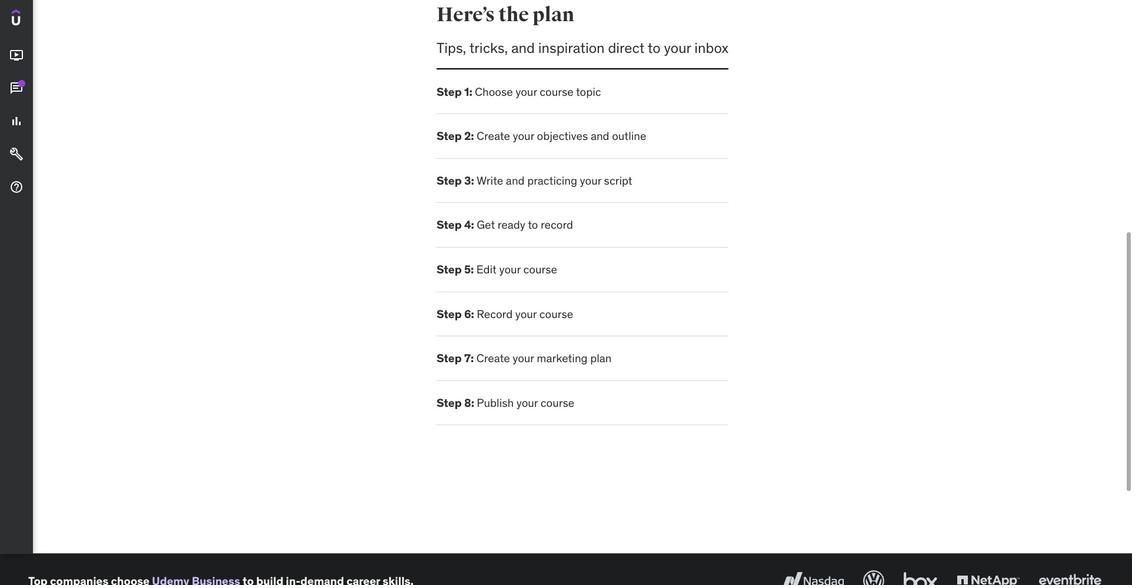 Task type: vqa. For each thing, say whether or not it's contained in the screenshot.
(40,819
no



Task type: locate. For each thing, give the bounding box(es) containing it.
your for edit your course
[[500, 263, 521, 277]]

your left objectives
[[513, 129, 535, 143]]

course up marketing at the bottom
[[540, 307, 574, 321]]

to right "direct"
[[648, 39, 661, 57]]

medium image
[[9, 48, 24, 63], [9, 81, 24, 95], [9, 114, 24, 128], [9, 147, 24, 161]]

8 step from the top
[[437, 396, 462, 410]]

step 2: create your objectives and outline
[[437, 129, 647, 143]]

marketing
[[537, 352, 588, 366]]

tips,
[[437, 39, 467, 57]]

0 vertical spatial and
[[512, 39, 535, 57]]

course down marketing at the bottom
[[541, 396, 575, 410]]

nasdaq image
[[780, 569, 847, 586]]

record
[[541, 218, 574, 232]]

here's
[[437, 2, 495, 27]]

7 step from the top
[[437, 352, 462, 366]]

and right write
[[506, 174, 525, 188]]

your right choose
[[516, 85, 537, 99]]

create right 2:
[[477, 129, 511, 143]]

plan
[[533, 2, 575, 27], [591, 352, 612, 366]]

0 vertical spatial create
[[477, 129, 511, 143]]

4 step from the top
[[437, 218, 462, 232]]

course left topic
[[540, 85, 574, 99]]

step left 8:
[[437, 396, 462, 410]]

topic
[[576, 85, 602, 99]]

create
[[477, 129, 511, 143], [477, 352, 510, 366]]

1 step from the top
[[437, 85, 462, 99]]

1 vertical spatial create
[[477, 352, 510, 366]]

to right 'ready'
[[528, 218, 538, 232]]

your for record your course
[[516, 307, 537, 321]]

the
[[499, 2, 529, 27]]

box image
[[902, 569, 941, 586]]

2 create from the top
[[477, 352, 510, 366]]

to
[[648, 39, 661, 57], [528, 218, 538, 232]]

2 vertical spatial and
[[506, 174, 525, 188]]

1 horizontal spatial to
[[648, 39, 661, 57]]

your for create your objectives and outline
[[513, 129, 535, 143]]

5 step from the top
[[437, 263, 462, 277]]

3 step from the top
[[437, 174, 462, 188]]

step for step 3:
[[437, 174, 462, 188]]

step left 2:
[[437, 129, 462, 143]]

step
[[437, 85, 462, 99], [437, 129, 462, 143], [437, 174, 462, 188], [437, 218, 462, 232], [437, 263, 462, 277], [437, 307, 462, 321], [437, 352, 462, 366], [437, 396, 462, 410]]

create for step 2:
[[477, 129, 511, 143]]

step 4: get ready to record
[[437, 218, 574, 232]]

4 medium image from the top
[[9, 147, 24, 161]]

step left "5:" in the left of the page
[[437, 263, 462, 277]]

your
[[664, 39, 692, 57], [516, 85, 537, 99], [513, 129, 535, 143], [580, 174, 602, 188], [500, 263, 521, 277], [516, 307, 537, 321], [513, 352, 534, 366], [517, 396, 538, 410]]

course
[[540, 85, 574, 99], [524, 263, 558, 277], [540, 307, 574, 321], [541, 396, 575, 410]]

inbox
[[695, 39, 729, 57]]

plan right marketing at the bottom
[[591, 352, 612, 366]]

get
[[477, 218, 495, 232]]

objectives
[[537, 129, 588, 143]]

1 vertical spatial plan
[[591, 352, 612, 366]]

udemy image
[[12, 9, 65, 30]]

1 create from the top
[[477, 129, 511, 143]]

ready
[[498, 218, 526, 232]]

step for step 1:
[[437, 85, 462, 99]]

step for step 4:
[[437, 218, 462, 232]]

publish
[[477, 396, 514, 410]]

0 vertical spatial plan
[[533, 2, 575, 27]]

0 horizontal spatial to
[[528, 218, 538, 232]]

and
[[512, 39, 535, 57], [591, 129, 610, 143], [506, 174, 525, 188]]

inspiration
[[539, 39, 605, 57]]

outline
[[612, 129, 647, 143]]

your left marketing at the bottom
[[513, 352, 534, 366]]

course down record
[[524, 263, 558, 277]]

step for step 7:
[[437, 352, 462, 366]]

step left 4:
[[437, 218, 462, 232]]

practicing
[[528, 174, 578, 188]]

your right publish
[[517, 396, 538, 410]]

step for step 6:
[[437, 307, 462, 321]]

your right record
[[516, 307, 537, 321]]

step left 1:
[[437, 85, 462, 99]]

step 5: edit your course
[[437, 263, 558, 277]]

3 medium image from the top
[[9, 114, 24, 128]]

record
[[477, 307, 513, 321]]

step 8: publish your course
[[437, 396, 575, 410]]

your for choose your course topic
[[516, 85, 537, 99]]

step for step 8:
[[437, 396, 462, 410]]

step left 3:
[[437, 174, 462, 188]]

plan up inspiration in the top of the page
[[533, 2, 575, 27]]

your left inbox
[[664, 39, 692, 57]]

2 step from the top
[[437, 129, 462, 143]]

6 step from the top
[[437, 307, 462, 321]]

1 vertical spatial and
[[591, 129, 610, 143]]

and right tricks,
[[512, 39, 535, 57]]

step for step 2:
[[437, 129, 462, 143]]

course for step 6: record your course
[[540, 307, 574, 321]]

step left 6:
[[437, 307, 462, 321]]

and left outline
[[591, 129, 610, 143]]

choose
[[475, 85, 513, 99]]

step left the 7:
[[437, 352, 462, 366]]

7:
[[465, 352, 474, 366]]

create right the 7:
[[477, 352, 510, 366]]

your right edit
[[500, 263, 521, 277]]

1 vertical spatial to
[[528, 218, 538, 232]]

0 vertical spatial to
[[648, 39, 661, 57]]



Task type: describe. For each thing, give the bounding box(es) containing it.
your for create your marketing plan
[[513, 352, 534, 366]]

step 6: record your course
[[437, 307, 574, 321]]

medium image
[[9, 180, 24, 194]]

eventbrite image
[[1037, 569, 1105, 586]]

0 horizontal spatial plan
[[533, 2, 575, 27]]

netapp image
[[955, 569, 1023, 586]]

course for step 8: publish your course
[[541, 396, 575, 410]]

direct
[[608, 39, 645, 57]]

volkswagen image
[[861, 569, 887, 586]]

2 medium image from the top
[[9, 81, 24, 95]]

step 1: choose your course topic
[[437, 85, 602, 99]]

your left script
[[580, 174, 602, 188]]

1 horizontal spatial plan
[[591, 352, 612, 366]]

course for step 5: edit your course
[[524, 263, 558, 277]]

4:
[[465, 218, 475, 232]]

create for step 7:
[[477, 352, 510, 366]]

here's the plan
[[437, 2, 575, 27]]

edit
[[477, 263, 497, 277]]

your for publish your course
[[517, 396, 538, 410]]

write
[[477, 174, 504, 188]]

step 7: create your marketing plan
[[437, 352, 612, 366]]

script
[[605, 174, 633, 188]]

1 medium image from the top
[[9, 48, 24, 63]]

6:
[[465, 307, 475, 321]]

step 3: write and practicing your script
[[437, 174, 633, 188]]

course for step 1: choose your course topic
[[540, 85, 574, 99]]

3:
[[465, 174, 474, 188]]

step for step 5:
[[437, 263, 462, 277]]

tips, tricks, and inspiration direct to your inbox
[[437, 39, 729, 57]]

5:
[[465, 263, 474, 277]]

8:
[[465, 396, 475, 410]]

tricks,
[[470, 39, 508, 57]]

2:
[[465, 129, 474, 143]]

1:
[[465, 85, 473, 99]]



